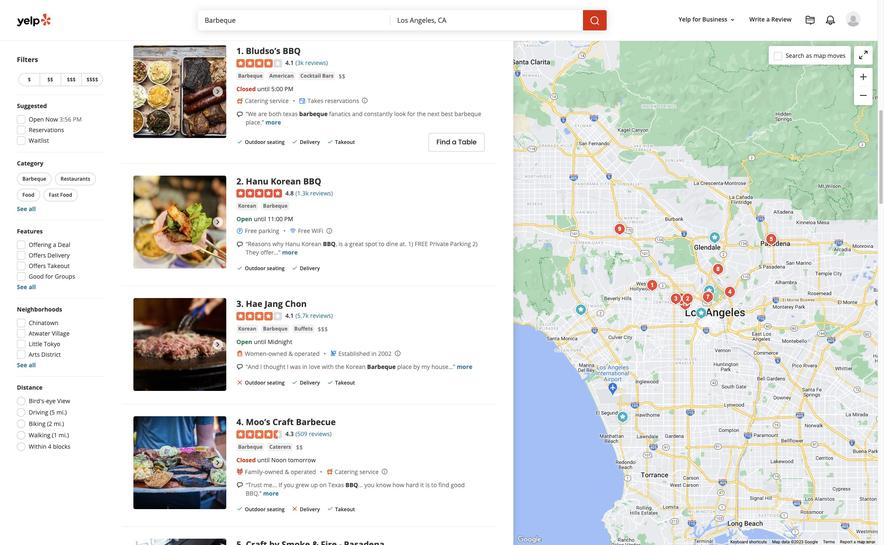 Task type: describe. For each thing, give the bounding box(es) containing it.
takeout down ... you know how hard it is to find good bbq."
[[335, 506, 355, 513]]

hae jang chon link
[[246, 298, 307, 310]]

place."
[[246, 118, 264, 126]]

buffets link
[[293, 325, 314, 333]]

until for moo's
[[257, 456, 270, 464]]

expand map image
[[859, 50, 869, 60]]

korean down established
[[346, 363, 366, 371]]

fanatics
[[329, 110, 351, 118]]

shortcuts
[[749, 540, 767, 544]]

none field find
[[205, 16, 384, 25]]

texas
[[328, 481, 344, 489]]

big ants bbq image
[[710, 261, 727, 278]]

within 4 blocks
[[29, 443, 70, 451]]

. for 4
[[241, 416, 244, 428]]

california kitchen image
[[706, 229, 723, 246]]

(3k reviews)
[[296, 59, 328, 67]]

soowon galbi kbbq restaurant image
[[677, 296, 694, 313]]

table
[[458, 137, 477, 147]]

1 . bludso's bbq
[[237, 45, 301, 57]]

business
[[703, 15, 728, 23]]

...
[[358, 481, 363, 489]]

next image for 2 . hanu korean bbq
[[213, 217, 223, 227]]

for inside "fanatics and constantly look for the next best barbeque place.""
[[408, 110, 415, 118]]

a for offering a deal
[[53, 241, 56, 249]]

wifi
[[312, 227, 323, 235]]

for for business
[[693, 15, 701, 23]]

hanu for .
[[246, 176, 269, 187]]

distance
[[17, 383, 43, 392]]

google
[[805, 540, 818, 544]]

16 close v2 image for outdoor seating
[[237, 379, 243, 386]]

open now 3:56 pm
[[29, 115, 82, 123]]

seating for jang
[[267, 379, 285, 386]]

takeout down "and i thought i was in love with the korean barbeque place by my house..." more
[[335, 379, 355, 386]]

barbeque link down 4.3 star rating 'image'
[[237, 443, 264, 451]]

within
[[29, 443, 47, 451]]

2 horizontal spatial in
[[372, 350, 377, 358]]

0 vertical spatial open
[[29, 115, 44, 123]]

closed until noon tomorrow
[[237, 456, 316, 464]]

see all button for offering a deal
[[17, 283, 36, 291]]

write
[[750, 15, 765, 23]]

dine
[[386, 240, 398, 248]]

bbq up (3k
[[283, 45, 301, 57]]

family-owned & operated
[[245, 468, 316, 476]]

16 speech v2 image for 1
[[237, 111, 243, 118]]

review
[[772, 15, 792, 23]]

cocktail bars
[[301, 72, 334, 79]]

fanatics and constantly look for the next best barbeque place."
[[246, 110, 481, 126]]

delivery for 3 . hae jang chon
[[300, 379, 320, 386]]

. for 2
[[241, 176, 244, 187]]

(509 reviews)
[[296, 430, 332, 438]]

11:00
[[268, 215, 283, 223]]

how
[[393, 481, 404, 489]]

see all button for chinatown
[[17, 361, 36, 369]]

moo's craft barbecue link
[[246, 416, 336, 428]]

barbeque button up 11:00
[[261, 202, 289, 211]]

food inside the fast food button
[[60, 191, 72, 199]]

operated for chon
[[294, 350, 320, 358]]

find
[[439, 481, 449, 489]]

map region
[[463, 17, 884, 545]]

16 checkmark v2 image for delivery
[[292, 265, 298, 272]]

group containing features
[[14, 227, 105, 291]]

$$$ inside $$$ button
[[67, 76, 76, 83]]

place
[[397, 363, 412, 371]]

barbeque down the category
[[22, 175, 46, 182]]

delivery inside group
[[47, 251, 70, 259]]

... you know how hard it is to find good bbq."
[[246, 481, 465, 497]]

catering service for left '16 catering v2' image
[[245, 97, 289, 105]]

see all for chinatown
[[17, 361, 36, 369]]

1 korean link from the top
[[237, 202, 258, 211]]

barbeque button down the category
[[17, 173, 52, 185]]

outdoor seating for hae
[[245, 379, 285, 386]]

bbq down wifi
[[323, 240, 336, 248]]

more link for barbecue
[[263, 489, 279, 497]]

2
[[237, 176, 241, 187]]

1 see all from the top
[[17, 205, 36, 213]]

barbeque button up closed until 5:00 pm
[[237, 72, 264, 80]]

Near text field
[[397, 16, 576, 25]]

barbeque up 'midnight'
[[263, 325, 288, 332]]

16 family owned v2 image
[[237, 469, 243, 475]]

barbeque button up 'midnight'
[[261, 325, 289, 333]]

3
[[237, 298, 241, 310]]

see for chinatown
[[17, 361, 27, 369]]

16 established in v2 image
[[330, 350, 337, 357]]

midnight
[[268, 338, 292, 346]]

caterers link
[[268, 443, 293, 451]]

biking (2 mi.)
[[29, 420, 64, 428]]

previous image for 1
[[137, 87, 147, 97]]

slideshow element for 1
[[133, 45, 226, 138]]

(509
[[296, 430, 307, 438]]

tomorrow
[[288, 456, 316, 464]]

moo's
[[246, 416, 270, 428]]

(5
[[50, 408, 55, 416]]

search image
[[590, 15, 600, 26]]

wood ranch brentwood image
[[572, 302, 589, 318]]

chon
[[285, 298, 307, 310]]

both
[[269, 110, 282, 118]]

thought
[[264, 363, 285, 371]]

3 . hae jang chon
[[237, 298, 307, 310]]

family-
[[245, 468, 265, 476]]

filters
[[17, 55, 38, 64]]

outdoor for hae
[[245, 379, 266, 386]]

user actions element
[[672, 11, 873, 63]]

group containing neighborhoods
[[14, 305, 105, 370]]

barbeque up closed until 5:00 pm
[[238, 72, 263, 79]]

american button
[[268, 72, 295, 80]]

$$ for 1 . bludso's bbq
[[339, 72, 345, 80]]

0 vertical spatial catering
[[245, 97, 268, 105]]

owned for craft
[[265, 468, 283, 476]]

california
[[247, 20, 281, 30]]

seating for craft
[[267, 506, 285, 513]]

bludso's
[[246, 45, 281, 57]]

hanu for why
[[285, 240, 300, 248]]

(1.3k
[[296, 189, 309, 197]]

tyler b. image
[[846, 11, 861, 27]]

takeout up groups
[[47, 262, 70, 270]]

korean down free wifi
[[302, 240, 322, 248]]

(5.7k
[[296, 312, 309, 320]]

group containing suggested
[[14, 102, 105, 147]]

groups
[[55, 272, 75, 280]]

0 horizontal spatial 16 catering v2 image
[[237, 97, 243, 104]]

2 korean link from the top
[[237, 325, 258, 333]]

cocktail
[[301, 72, 321, 79]]

love
[[309, 363, 320, 371]]

is inside ... you know how hard it is to find good bbq."
[[426, 481, 430, 489]]

texas
[[283, 110, 298, 118]]

16 speech v2 image for 3
[[237, 364, 243, 371]]

(3k
[[296, 59, 304, 67]]

cocktail bars button
[[299, 72, 335, 80]]

at.
[[400, 240, 407, 248]]

barbeque link up 'midnight'
[[261, 325, 289, 333]]

previous image for 2
[[137, 217, 147, 227]]

1 you from the left
[[284, 481, 294, 489]]

with
[[322, 363, 334, 371]]

"we are both texas barbeque
[[246, 110, 328, 118]]

©2023
[[791, 540, 804, 544]]

2 i from the left
[[287, 363, 289, 371]]

baekjeong - los angeles image
[[673, 291, 690, 307]]

. for 3
[[241, 298, 244, 310]]

until for bludso's
[[257, 85, 270, 93]]

korean up 4.8 link
[[271, 176, 301, 187]]

barbeque link up closed until 5:00 pm
[[237, 72, 264, 80]]

operated for barbecue
[[291, 468, 316, 476]]

barbeque button down 4.3 star rating 'image'
[[237, 443, 264, 451]]

sauced bbq & spirits - el segundo image
[[614, 409, 631, 426]]

"and i thought i was in love with the korean barbeque place by my house..." more
[[246, 363, 473, 371]]

category
[[17, 159, 43, 167]]

3:56
[[60, 115, 71, 123]]

4 . moo's craft barbecue
[[237, 416, 336, 428]]

fast food
[[49, 191, 72, 199]]

a inside , is a great spot to dine at. 1) free private parking 2) they offer..."
[[345, 240, 348, 248]]

1 outdoor from the top
[[245, 139, 266, 146]]

moo's craft barbecue image
[[722, 284, 738, 301]]

1 barbeque from the left
[[299, 110, 328, 118]]

see for offering a deal
[[17, 283, 27, 291]]

outdoor for moo's
[[245, 506, 266, 513]]

aj's tex-mex & barbecue image
[[611, 221, 628, 238]]

by
[[413, 363, 420, 371]]

map for error
[[857, 540, 866, 544]]

all for offering a deal
[[29, 283, 36, 291]]

4.1 star rating image for bludso's
[[237, 59, 282, 67]]

reviews) for 3 . hae jang chon
[[310, 312, 333, 320]]

see all for offering a deal
[[17, 283, 36, 291]]

next image for 4 . moo's craft barbecue
[[213, 458, 223, 468]]

offering
[[29, 241, 51, 249]]

4.8 star rating image
[[237, 189, 282, 198]]

outdoor seating for moo's
[[245, 506, 285, 513]]

& for jang
[[289, 350, 293, 358]]

delivery down "we are both texas barbeque
[[300, 139, 320, 146]]

closed until 5:00 pm
[[237, 85, 293, 93]]

barbeque inside "fanatics and constantly look for the next best barbeque place.""
[[455, 110, 481, 118]]

bird's-
[[29, 397, 46, 405]]

4.1 link for jang
[[286, 311, 294, 320]]

report
[[840, 540, 853, 544]]

1 vertical spatial pm
[[73, 115, 82, 123]]

option group containing distance
[[14, 383, 105, 454]]

barbeque down 2002
[[367, 363, 396, 371]]

chinatown
[[29, 319, 58, 327]]

1 horizontal spatial catering
[[335, 468, 358, 476]]

Find text field
[[205, 16, 384, 25]]

offers for offers takeout
[[29, 262, 46, 270]]

more for hanu korean bbq
[[282, 249, 298, 257]]

1 horizontal spatial 4
[[237, 416, 241, 428]]

zoom out image
[[859, 90, 869, 101]]

a for write a review
[[767, 15, 770, 23]]

$$ inside button
[[47, 76, 53, 83]]

$$$$ button
[[82, 73, 103, 86]]



Task type: vqa. For each thing, say whether or not it's contained in the screenshot.
16 Info V2 icon
no



Task type: locate. For each thing, give the bounding box(es) containing it.
see all button down food button
[[17, 205, 36, 213]]

& down noon
[[285, 468, 289, 476]]

2 next image from the top
[[213, 458, 223, 468]]

arts district
[[29, 351, 61, 359]]

0 horizontal spatial for
[[45, 272, 53, 280]]

1 vertical spatial for
[[408, 110, 415, 118]]

1 seating from the top
[[267, 139, 285, 146]]

good for groups
[[29, 272, 75, 280]]

2 food from the left
[[60, 191, 72, 199]]

the left next
[[417, 110, 426, 118]]

0 vertical spatial the
[[417, 110, 426, 118]]

16 speech v2 image down 16 parking v2 image
[[237, 241, 243, 248]]

driving
[[29, 408, 48, 416]]

is right ,
[[339, 240, 343, 248]]

good
[[451, 481, 465, 489]]

2 vertical spatial all
[[29, 361, 36, 369]]

google image
[[516, 534, 544, 545]]

3 seating from the top
[[267, 379, 285, 386]]

mi.) for walking (1 mi.)
[[59, 431, 69, 439]]

1 horizontal spatial you
[[364, 481, 375, 489]]

house..."
[[432, 363, 455, 371]]

2 free from the left
[[298, 227, 310, 235]]

outdoor seating down thought
[[245, 379, 285, 386]]

notifications image
[[826, 15, 836, 25]]

"trust
[[246, 481, 262, 489]]

1 16 speech v2 image from the top
[[237, 111, 243, 118]]

takeout down fanatics
[[335, 139, 355, 146]]

closed for moo's craft barbecue
[[237, 456, 256, 464]]

buffets
[[294, 325, 313, 332]]

16 free wifi v2 image
[[290, 228, 297, 235]]

2 4.1 from the top
[[286, 312, 294, 320]]

write a review link
[[746, 12, 795, 27]]

16 speech v2 image for 2
[[237, 241, 243, 248]]

bird's-eye view
[[29, 397, 70, 405]]

4 outdoor seating from the top
[[245, 506, 285, 513]]

owned down closed until noon tomorrow
[[265, 468, 283, 476]]

catering up texas
[[335, 468, 358, 476]]

bbq
[[283, 45, 301, 57], [303, 176, 321, 187], [323, 240, 336, 248], [346, 481, 358, 489]]

jang
[[265, 298, 283, 310]]

0 vertical spatial previous image
[[137, 217, 147, 227]]

1 horizontal spatial hanu
[[285, 240, 300, 248]]

$$ for 4 . moo's craft barbecue
[[296, 443, 303, 451]]

16 close v2 image for delivery
[[292, 506, 298, 512]]

4 inside option group
[[48, 443, 51, 451]]

1 horizontal spatial $$$
[[318, 325, 328, 333]]

outdoor for hanu
[[245, 265, 266, 272]]

0 horizontal spatial in
[[197, 20, 203, 30]]

free for free wifi
[[298, 227, 310, 235]]

map for moves
[[814, 51, 826, 59]]

0 vertical spatial 16 close v2 image
[[237, 379, 243, 386]]

see up neighborhoods
[[17, 283, 27, 291]]

closed up the "we
[[237, 85, 256, 93]]

mi.) for driving (5 mi.)
[[56, 408, 67, 416]]

2 outdoor from the top
[[245, 265, 266, 272]]

2 outdoor seating from the top
[[245, 265, 285, 272]]

is right it at the bottom left of page
[[426, 481, 430, 489]]

2)
[[473, 240, 478, 248]]

. up 4.8 star rating image on the top left
[[241, 176, 244, 187]]

0 horizontal spatial 16 checkmark v2 image
[[237, 506, 243, 512]]

for inside 'button'
[[693, 15, 701, 23]]

operated up love
[[294, 350, 320, 358]]

1 vertical spatial open
[[237, 215, 252, 223]]

None field
[[205, 16, 384, 25], [397, 16, 576, 25]]

catering service down closed until 5:00 pm
[[245, 97, 289, 105]]

barbeque down 4.3 star rating 'image'
[[238, 443, 263, 450]]

next image
[[213, 217, 223, 227], [213, 340, 223, 350]]

16 women owned v2 image
[[237, 350, 243, 357]]

1 4.1 from the top
[[286, 59, 294, 67]]

0 vertical spatial all
[[29, 205, 36, 213]]

bbq up (1.3k reviews) link
[[303, 176, 321, 187]]

outdoor down "and
[[245, 379, 266, 386]]

craft
[[273, 416, 294, 428]]

"barbeque"
[[132, 20, 171, 30]]

(1.3k reviews) link
[[296, 188, 333, 198]]

2 see from the top
[[17, 283, 27, 291]]

3 outdoor seating from the top
[[245, 379, 285, 386]]

0 vertical spatial owned
[[268, 350, 287, 358]]

the inside "fanatics and constantly look for the next best barbeque place.""
[[417, 110, 426, 118]]

0 horizontal spatial free
[[245, 227, 257, 235]]

1 closed from the top
[[237, 85, 256, 93]]

1 vertical spatial &
[[285, 468, 289, 476]]

1 4.1 star rating image from the top
[[237, 59, 282, 67]]

slideshow element
[[133, 45, 226, 138], [133, 176, 226, 269], [133, 298, 226, 391], [133, 416, 226, 509]]

1 offers from the top
[[29, 251, 46, 259]]

1 next image from the top
[[213, 87, 223, 97]]

free
[[245, 227, 257, 235], [298, 227, 310, 235]]

1 vertical spatial the
[[335, 363, 344, 371]]

see all button down good
[[17, 283, 36, 291]]

(1
[[52, 431, 57, 439]]

next image
[[213, 87, 223, 97], [213, 458, 223, 468]]

until for hae
[[254, 338, 266, 346]]

pm
[[285, 85, 293, 93], [73, 115, 82, 123], [284, 215, 293, 223]]

0 horizontal spatial is
[[339, 240, 343, 248]]

0 vertical spatial is
[[339, 240, 343, 248]]

, is a great spot to dine at. 1) free private parking 2) they offer..."
[[246, 240, 478, 257]]

bbq."
[[246, 489, 262, 497]]

3 see all from the top
[[17, 361, 36, 369]]

1 vertical spatial in
[[372, 350, 377, 358]]

1 vertical spatial catering
[[335, 468, 358, 476]]

fast
[[49, 191, 59, 199]]

all for chinatown
[[29, 361, 36, 369]]

until up "women-"
[[254, 338, 266, 346]]

more link for bbq
[[282, 249, 298, 257]]

delivery down 'deal'
[[47, 251, 70, 259]]

previous image for 3
[[137, 340, 147, 350]]

0 vertical spatial 16 catering v2 image
[[237, 97, 243, 104]]

0 vertical spatial in
[[197, 20, 203, 30]]

2 vertical spatial for
[[45, 272, 53, 280]]

0 vertical spatial previous image
[[137, 87, 147, 97]]

"and
[[246, 363, 259, 371]]

1 vertical spatial $$$
[[318, 325, 328, 333]]

1 food from the left
[[22, 191, 34, 199]]

option group
[[14, 383, 105, 454]]

1 horizontal spatial is
[[426, 481, 430, 489]]

next image for 3 . hae jang chon
[[213, 340, 223, 350]]

3 16 speech v2 image from the top
[[237, 364, 243, 371]]

outdoor seating down offer..."
[[245, 265, 285, 272]]

hae jang chon image
[[668, 291, 684, 307]]

1 see from the top
[[17, 205, 27, 213]]

next image for 1 . bludso's bbq
[[213, 87, 223, 97]]

16 checkmark v2 image
[[237, 138, 243, 145], [292, 138, 298, 145], [327, 138, 333, 145], [237, 265, 243, 272], [292, 379, 298, 386], [327, 379, 333, 386], [327, 506, 333, 512]]

2 4.1 link from the top
[[286, 311, 294, 320]]

0 vertical spatial $$$
[[67, 76, 76, 83]]

to
[[379, 240, 385, 248], [431, 481, 437, 489]]

1 horizontal spatial service
[[360, 468, 379, 476]]

blocks
[[53, 443, 70, 451]]

4 slideshow element from the top
[[133, 416, 226, 509]]

1 vertical spatial offers
[[29, 262, 46, 270]]

barbeque link
[[237, 72, 264, 80], [261, 202, 289, 211], [261, 325, 289, 333], [237, 443, 264, 451]]

2 none field from the left
[[397, 16, 576, 25]]

delivery for 2 . hanu korean bbq
[[300, 265, 320, 272]]

1 free from the left
[[245, 227, 257, 235]]

& for craft
[[285, 468, 289, 476]]

1 vertical spatial 4.1 link
[[286, 311, 294, 320]]

. left moo's
[[241, 416, 244, 428]]

4.1
[[286, 59, 294, 67], [286, 312, 294, 320]]

previous image
[[137, 217, 147, 227], [137, 458, 147, 468]]

hard
[[406, 481, 419, 489]]

bars
[[322, 72, 334, 79]]

16 chevron down v2 image
[[729, 16, 736, 23]]

"trust me... if you grew up on texas bbq
[[246, 481, 358, 489]]

16 speech v2 image down 16 family owned v2 icon
[[237, 482, 243, 489]]

$$
[[339, 72, 345, 80], [47, 76, 53, 83], [296, 443, 303, 451]]

0 vertical spatial korean button
[[237, 202, 258, 211]]

more down me...
[[263, 489, 279, 497]]

1 horizontal spatial for
[[408, 110, 415, 118]]

4 seating from the top
[[267, 506, 285, 513]]

more link down "reasons why hanu korean bbq
[[282, 249, 298, 257]]

crispy corner image
[[701, 283, 718, 299]]

2 slideshow element from the top
[[133, 176, 226, 269]]

1 horizontal spatial $$
[[296, 443, 303, 451]]

american
[[269, 72, 294, 79]]

food inside food button
[[22, 191, 34, 199]]

1 horizontal spatial food
[[60, 191, 72, 199]]

know
[[376, 481, 391, 489]]

delivery down up
[[300, 506, 320, 513]]

neighborhoods
[[17, 305, 62, 313]]

outdoor seating down place."
[[245, 139, 285, 146]]

for for groups
[[45, 272, 53, 280]]

until up free parking
[[254, 215, 266, 223]]

1 horizontal spatial catering service
[[335, 468, 379, 476]]

0 horizontal spatial $$$
[[67, 76, 76, 83]]

0 vertical spatial see
[[17, 205, 27, 213]]

see all button
[[17, 205, 36, 213], [17, 283, 36, 291], [17, 361, 36, 369]]

open up 16 women owned v2 image
[[237, 338, 252, 346]]

more link right 'house..."'
[[457, 363, 473, 371]]

waitlist
[[29, 136, 49, 144]]

for down offers takeout
[[45, 272, 53, 280]]

little tokyo
[[29, 340, 60, 348]]

(5.7k reviews) link
[[296, 311, 333, 320]]

1 vertical spatial korean link
[[237, 325, 258, 333]]

district
[[41, 351, 61, 359]]

16 close v2 image down "trust me... if you grew up on texas bbq
[[292, 506, 298, 512]]

previous image
[[137, 87, 147, 97], [137, 340, 147, 350]]

pm up 16 free wifi v2 icon
[[284, 215, 293, 223]]

slideshow element for 2
[[133, 176, 226, 269]]

offers for offers delivery
[[29, 251, 46, 259]]

for
[[693, 15, 701, 23], [408, 110, 415, 118], [45, 272, 53, 280]]

outdoor seating
[[245, 139, 285, 146], [245, 265, 285, 272], [245, 379, 285, 386], [245, 506, 285, 513]]

1 vertical spatial see
[[17, 283, 27, 291]]

error
[[867, 540, 876, 544]]

1 vertical spatial 4
[[48, 443, 51, 451]]

16 checkmark v2 image for outdoor seating
[[237, 506, 243, 512]]

5:00
[[271, 85, 283, 93]]

until for hanu
[[254, 215, 266, 223]]

16 parking v2 image
[[237, 228, 243, 235]]

food right "fast"
[[60, 191, 72, 199]]

reviews) down barbecue
[[309, 430, 332, 438]]

see all
[[17, 205, 36, 213], [17, 283, 36, 291], [17, 361, 36, 369]]

takes
[[308, 97, 323, 105]]

3 see from the top
[[17, 361, 27, 369]]

more for bludso's bbq
[[266, 118, 281, 126]]

. for 1
[[241, 45, 244, 57]]

1 vertical spatial 4.1 star rating image
[[237, 312, 282, 320]]

0 horizontal spatial $$
[[47, 76, 53, 83]]

0 vertical spatial 4
[[237, 416, 241, 428]]

best
[[441, 110, 453, 118]]

$$$ left $$$$
[[67, 76, 76, 83]]

i right "and
[[260, 363, 262, 371]]

2 vertical spatial open
[[237, 338, 252, 346]]

barbeque up 11:00
[[263, 202, 288, 210]]

4.3 star rating image
[[237, 430, 282, 439]]

1 vertical spatial operated
[[291, 468, 316, 476]]

1 none field from the left
[[205, 16, 384, 25]]

korean up open until midnight
[[238, 325, 256, 332]]

korean down 4.8 star rating image on the top left
[[238, 202, 256, 210]]

4.1 star rating image down hae
[[237, 312, 282, 320]]

catering service
[[245, 97, 289, 105], [335, 468, 379, 476]]

4.3 link
[[286, 429, 294, 438]]

1 . from the top
[[241, 45, 244, 57]]

free right 16 parking v2 image
[[245, 227, 257, 235]]

more link down both at the left of page
[[266, 118, 281, 126]]

search
[[786, 51, 805, 59]]

1 previous image from the top
[[137, 217, 147, 227]]

angeles,
[[217, 20, 246, 30]]

reviews) for 4 . moo's craft barbecue
[[309, 430, 332, 438]]

eye
[[46, 397, 56, 405]]

more down both at the left of page
[[266, 118, 281, 126]]

3 see all button from the top
[[17, 361, 36, 369]]

barbecue
[[296, 416, 336, 428]]

takes reservations
[[308, 97, 359, 105]]

biking
[[29, 420, 46, 428]]

barbeque link up 11:00
[[261, 202, 289, 211]]

0 horizontal spatial catering
[[245, 97, 268, 105]]

delivery for 4 . moo's craft barbecue
[[300, 506, 320, 513]]

keyboard shortcuts
[[731, 540, 767, 544]]

0 horizontal spatial catering service
[[245, 97, 289, 105]]

0 vertical spatial service
[[270, 97, 289, 105]]

3 slideshow element from the top
[[133, 298, 226, 391]]

you inside ... you know how hard it is to find good bbq."
[[364, 481, 375, 489]]

1 all from the top
[[29, 205, 36, 213]]

closed up 16 family owned v2 icon
[[237, 456, 256, 464]]

the park's finest image
[[700, 289, 717, 306]]

catering up the "we
[[245, 97, 268, 105]]

pm for 2 . hanu korean bbq
[[284, 215, 293, 223]]

more link down me...
[[263, 489, 279, 497]]

a for report a map error
[[854, 540, 856, 544]]

see all down good
[[17, 283, 36, 291]]

mi.) for biking (2 mi.)
[[54, 420, 64, 428]]

find
[[437, 137, 450, 147]]

$$ left $$$ button at the top left
[[47, 76, 53, 83]]

more down "reasons why hanu korean bbq
[[282, 249, 298, 257]]

2 you from the left
[[364, 481, 375, 489]]

0 horizontal spatial barbeque
[[299, 110, 328, 118]]

0 vertical spatial to
[[379, 240, 385, 248]]

2 . from the top
[[241, 176, 244, 187]]

2 previous image from the top
[[137, 340, 147, 350]]

1 vertical spatial to
[[431, 481, 437, 489]]

a right find
[[452, 137, 457, 147]]

closed for bludso's bbq
[[237, 85, 256, 93]]

4.1 for jang
[[286, 312, 294, 320]]

16 catering v2 image
[[237, 97, 243, 104], [326, 469, 333, 475]]

1 vertical spatial closed
[[237, 456, 256, 464]]

zoom in image
[[859, 72, 869, 82]]

outdoor seating for hanu
[[245, 265, 285, 272]]

16 takes reservations v2 image
[[299, 97, 306, 104]]

None search field
[[198, 10, 609, 30]]

korean button for 1st "korean" link from the bottom
[[237, 325, 258, 333]]

owned for jang
[[268, 350, 287, 358]]

all
[[122, 20, 130, 30]]

1 see all button from the top
[[17, 205, 36, 213]]

seating down both at the left of page
[[267, 139, 285, 146]]

2 next image from the top
[[213, 340, 223, 350]]

caterers button
[[268, 443, 293, 451]]

0 horizontal spatial you
[[284, 481, 294, 489]]

1 vertical spatial previous image
[[137, 458, 147, 468]]

to inside ... you know how hard it is to find good bbq."
[[431, 481, 437, 489]]

2 all from the top
[[29, 283, 36, 291]]

16 checkmark v2 image
[[292, 265, 298, 272], [237, 506, 243, 512]]

craft by smoke & fire - pasadena image
[[763, 231, 780, 248], [763, 231, 780, 248]]

2 vertical spatial see all button
[[17, 361, 36, 369]]

all
[[29, 205, 36, 213], [29, 283, 36, 291], [29, 361, 36, 369]]

to left dine
[[379, 240, 385, 248]]

1 horizontal spatial barbeque
[[455, 110, 481, 118]]

2 offers from the top
[[29, 262, 46, 270]]

1 slideshow element from the top
[[133, 45, 226, 138]]

barbeque
[[299, 110, 328, 118], [455, 110, 481, 118]]

1 vertical spatial next image
[[213, 458, 223, 468]]

for right look
[[408, 110, 415, 118]]

my
[[422, 363, 430, 371]]

16 speech v2 image
[[237, 111, 243, 118], [237, 241, 243, 248], [237, 364, 243, 371], [237, 482, 243, 489]]

map data ©2023 google
[[772, 540, 818, 544]]

projects image
[[805, 15, 816, 25]]

16 checkmark v2 image down "reasons why hanu korean bbq
[[292, 265, 298, 272]]

0 vertical spatial next image
[[213, 87, 223, 97]]

hanu korean bbq image
[[679, 291, 696, 307]]

4 . from the top
[[241, 416, 244, 428]]

terms
[[823, 540, 835, 544]]

slideshow element for 3
[[133, 298, 226, 391]]

1 horizontal spatial free
[[298, 227, 310, 235]]

2 . hanu korean bbq
[[237, 176, 321, 187]]

a left 'deal'
[[53, 241, 56, 249]]

korean button for 2nd "korean" link from the bottom of the page
[[237, 202, 258, 211]]

reviews) up cocktail bars
[[305, 59, 328, 67]]

16 checkmark v2 image down 16 family owned v2 icon
[[237, 506, 243, 512]]

16 close v2 image
[[237, 379, 243, 386], [292, 506, 298, 512]]

parking
[[259, 227, 279, 235]]

1 horizontal spatial 16 checkmark v2 image
[[292, 265, 298, 272]]

free right 16 free wifi v2 icon
[[298, 227, 310, 235]]

0 vertical spatial operated
[[294, 350, 320, 358]]

2 closed from the top
[[237, 456, 256, 464]]

great
[[349, 240, 364, 248]]

1 vertical spatial owned
[[265, 468, 283, 476]]

1 horizontal spatial 16 close v2 image
[[292, 506, 298, 512]]

mi.) right the (1
[[59, 431, 69, 439]]

a right report
[[854, 540, 856, 544]]

1 horizontal spatial to
[[431, 481, 437, 489]]

1 vertical spatial catering service
[[335, 468, 379, 476]]

16 catering v2 image down closed until 5:00 pm
[[237, 97, 243, 104]]

2 horizontal spatial $$
[[339, 72, 345, 80]]

3 outdoor from the top
[[245, 379, 266, 386]]

1 korean button from the top
[[237, 202, 258, 211]]

1 vertical spatial all
[[29, 283, 36, 291]]

3 . from the top
[[241, 298, 244, 310]]

0 horizontal spatial 16 close v2 image
[[237, 379, 243, 386]]

hanu down 16 free wifi v2 icon
[[285, 240, 300, 248]]

pm for 1 . bludso's bbq
[[285, 85, 293, 93]]

2 see all from the top
[[17, 283, 36, 291]]

1 vertical spatial 4.1
[[286, 312, 294, 320]]

see
[[17, 205, 27, 213], [17, 283, 27, 291], [17, 361, 27, 369]]

until up family-
[[257, 456, 270, 464]]

service up ... at the left of page
[[360, 468, 379, 476]]

1 horizontal spatial i
[[287, 363, 289, 371]]

to inside , is a great spot to dine at. 1) free private parking 2) they offer..."
[[379, 240, 385, 248]]

parking
[[450, 240, 471, 248]]

info icon image
[[362, 97, 368, 104], [362, 97, 368, 104], [326, 227, 333, 234], [326, 227, 333, 234], [394, 350, 401, 357], [394, 350, 401, 357], [381, 468, 388, 475], [381, 468, 388, 475]]

look
[[394, 110, 406, 118]]

hanu up 4.8 star rating image on the top left
[[246, 176, 269, 187]]

0 horizontal spatial i
[[260, 363, 262, 371]]

reviews) for 1 . bludso's bbq
[[305, 59, 328, 67]]

los
[[204, 20, 215, 30]]

the
[[417, 110, 426, 118], [335, 363, 344, 371]]

1 vertical spatial 16 checkmark v2 image
[[237, 506, 243, 512]]

keyboard
[[731, 540, 748, 544]]

reviews) right (5.7k
[[310, 312, 333, 320]]

more link for chon
[[457, 363, 473, 371]]

4 outdoor from the top
[[245, 506, 266, 513]]

3 all from the top
[[29, 361, 36, 369]]

2 seating from the top
[[267, 265, 285, 272]]

barbeque down takes
[[299, 110, 328, 118]]

korean link down 4.8 star rating image on the top left
[[237, 202, 258, 211]]

bbq right texas
[[346, 481, 358, 489]]

and
[[352, 110, 363, 118]]

1 vertical spatial mi.)
[[54, 420, 64, 428]]

2 barbeque from the left
[[455, 110, 481, 118]]

4 16 speech v2 image from the top
[[237, 482, 243, 489]]

more right 'house..."'
[[457, 363, 473, 371]]

open for 3
[[237, 338, 252, 346]]

report a map error
[[840, 540, 876, 544]]

catering service for bottommost '16 catering v2' image
[[335, 468, 379, 476]]

craft by smoke & fire - la live image
[[693, 305, 710, 322]]

1 i from the left
[[260, 363, 262, 371]]

search as map moves
[[786, 51, 846, 59]]

established
[[339, 350, 370, 358]]

see all down food button
[[17, 205, 36, 213]]

free for free parking
[[245, 227, 257, 235]]

map right as on the top right of page
[[814, 51, 826, 59]]

1 outdoor seating from the top
[[245, 139, 285, 146]]

0 vertical spatial &
[[289, 350, 293, 358]]

&
[[289, 350, 293, 358], [285, 468, 289, 476]]

2 vertical spatial in
[[302, 363, 308, 371]]

a for find a table
[[452, 137, 457, 147]]

slideshow element for 4
[[133, 416, 226, 509]]

4.1 for bbq
[[286, 59, 294, 67]]

1 4.1 link from the top
[[286, 58, 294, 67]]

noon
[[271, 456, 287, 464]]

none field near
[[397, 16, 576, 25]]

2 4.1 star rating image from the top
[[237, 312, 282, 320]]

group containing category
[[15, 159, 105, 213]]

on
[[320, 481, 327, 489]]

2 vertical spatial see
[[17, 361, 27, 369]]

0 vertical spatial 4.1 star rating image
[[237, 59, 282, 67]]

map left the error
[[857, 540, 866, 544]]

4.1 left (5.7k
[[286, 312, 294, 320]]

if
[[279, 481, 282, 489]]

$$ up tomorrow at the bottom left of page
[[296, 443, 303, 451]]

previous image for 4
[[137, 458, 147, 468]]

0 vertical spatial map
[[814, 51, 826, 59]]

1 vertical spatial 16 catering v2 image
[[326, 469, 333, 475]]

bludso's bbq image
[[644, 277, 661, 294]]

open for 2
[[237, 215, 252, 223]]

0 vertical spatial see all
[[17, 205, 36, 213]]

operated down tomorrow at the bottom left of page
[[291, 468, 316, 476]]

is inside , is a great spot to dine at. 1) free private parking 2) they offer..."
[[339, 240, 343, 248]]

reviews) for 2 . hanu korean bbq
[[310, 189, 333, 197]]

0 horizontal spatial none field
[[205, 16, 384, 25]]

barbeque right best
[[455, 110, 481, 118]]

1 vertical spatial is
[[426, 481, 430, 489]]

group
[[854, 68, 873, 105], [14, 102, 105, 147], [15, 159, 105, 213], [14, 227, 105, 291], [14, 305, 105, 370]]

2 vertical spatial mi.)
[[59, 431, 69, 439]]

4.1 star rating image
[[237, 59, 282, 67], [237, 312, 282, 320]]

offers up good
[[29, 262, 46, 270]]

0 horizontal spatial the
[[335, 363, 344, 371]]

1 previous image from the top
[[137, 87, 147, 97]]

1 next image from the top
[[213, 217, 223, 227]]

16 close v2 image down 16 women owned v2 image
[[237, 379, 243, 386]]

1 horizontal spatial in
[[302, 363, 308, 371]]

see all down arts
[[17, 361, 36, 369]]

was
[[290, 363, 301, 371]]

2 see all button from the top
[[17, 283, 36, 291]]

16 speech v2 image for 4
[[237, 482, 243, 489]]

4.1 star rating image for hae
[[237, 312, 282, 320]]

(3k reviews) link
[[296, 58, 328, 67]]

2 previous image from the top
[[137, 458, 147, 468]]

2 korean button from the top
[[237, 325, 258, 333]]

0 vertical spatial pm
[[285, 85, 293, 93]]

4.1 link for bbq
[[286, 58, 294, 67]]

0 vertical spatial see all button
[[17, 205, 36, 213]]

(2
[[47, 420, 52, 428]]

4.1 link left (3k
[[286, 58, 294, 67]]

see down food button
[[17, 205, 27, 213]]

1 vertical spatial korean button
[[237, 325, 258, 333]]

1 horizontal spatial map
[[857, 540, 866, 544]]

seating for korean
[[267, 265, 285, 272]]

2 16 speech v2 image from the top
[[237, 241, 243, 248]]

more link
[[266, 118, 281, 126], [282, 249, 298, 257], [457, 363, 473, 371], [263, 489, 279, 497]]

0 vertical spatial 4.1 link
[[286, 58, 294, 67]]

0 vertical spatial next image
[[213, 217, 223, 227]]

as
[[806, 51, 812, 59]]

more for moo's craft barbecue
[[263, 489, 279, 497]]

0 vertical spatial for
[[693, 15, 701, 23]]

seating down thought
[[267, 379, 285, 386]]

see all button down arts
[[17, 361, 36, 369]]

0 horizontal spatial map
[[814, 51, 826, 59]]

1 vertical spatial service
[[360, 468, 379, 476]]



